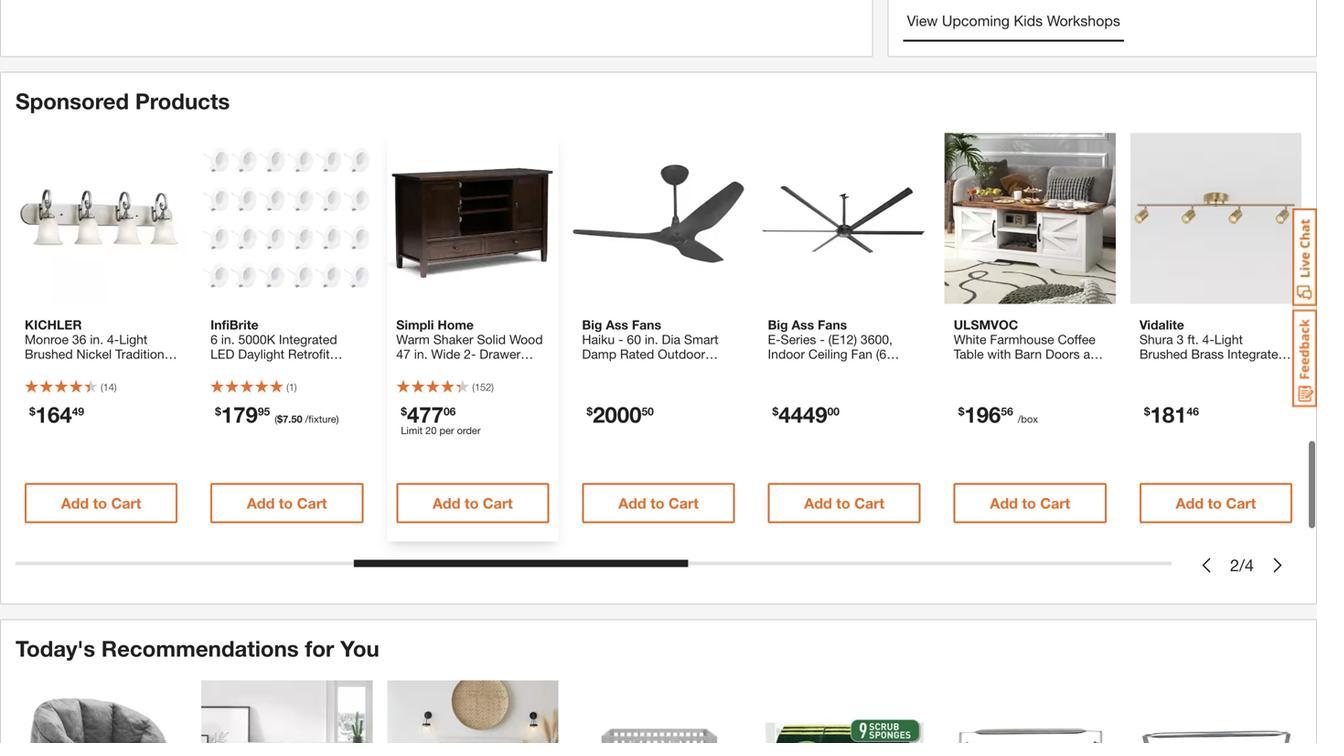 Task type: locate. For each thing, give the bounding box(es) containing it.
in. right "6"
[[221, 332, 235, 347]]

1 horizontal spatial big
[[768, 317, 788, 333]]

today's
[[16, 636, 95, 662]]

1 horizontal spatial -
[[820, 332, 825, 347]]

6 add from the left
[[991, 495, 1018, 512]]

big for 4449
[[768, 317, 788, 333]]

1 vertical spatial ft.
[[836, 361, 847, 376]]

cart for monroe 36 in. 4-light brushed nickel traditional bathroom vanity light with satin etched glass
[[111, 495, 141, 512]]

$ down style
[[959, 405, 965, 418]]

in. inside kichler monroe 36 in. 4-light brushed nickel traditional bathroom vanity light with satin etched glass
[[90, 332, 103, 347]]

12 in. medium to firm gel memory foam tight top queen mattress, oeko-tex standard 100 certification mattresses image
[[201, 681, 373, 744]]

4 add to cart button from the left
[[582, 484, 735, 524]]

big inside big ass fans haiku - 60 in. dia smart damp rated outdoor ceiling fan, black universal mount (12 in. downlod included) $ 2000 50
[[582, 317, 603, 333]]

add to cart button for warm shaker solid wood 47 in. wide 2- drawer transitional tv media stand in tobacco brown for tvs up to 50 in.
[[396, 484, 549, 524]]

0 horizontal spatial integrated
[[279, 332, 337, 347]]

6 in. 5000k integrated led daylight retrofit recessed trim light kit 12-watt 1100 lumens, dimmable, wet rated (24-pack) image
[[201, 133, 373, 304]]

2 cart from the left
[[297, 495, 327, 512]]

/box
[[1018, 414, 1039, 425]]

tobacco
[[448, 376, 496, 391]]

2 add to cart from the left
[[247, 495, 327, 512]]

ft. right 11
[[836, 361, 847, 376]]

ulsmvoc white farmhouse coffee table with barn doors and storage, modern rustic style wooden living room table $ 196 56 /box
[[954, 317, 1106, 428]]

brushed down vidalite
[[1140, 347, 1188, 362]]

50 inside simpli home warm shaker solid wood 47 in. wide 2- drawer transitional tv media stand in tobacco brown for tvs up to 50 in.
[[474, 391, 488, 406]]

black,
[[812, 376, 848, 391]]

( 152 )
[[472, 382, 494, 393]]

ft. inside vidalite shura 3 ft. 4-light brushed brass integrated led fixed track lighting kit 3000k, dimmable, rotatable
[[1188, 332, 1199, 347]]

0 vertical spatial for
[[396, 391, 412, 406]]

1 add from the left
[[61, 495, 89, 512]]

add for haiku - 60 in. dia smart damp rated outdoor ceiling fan, black universal mount (12 in. downlod included)
[[619, 495, 647, 512]]

brushed for 181
[[1140, 347, 1188, 362]]

1 horizontal spatial fans
[[818, 317, 848, 333]]

$ down universal
[[587, 405, 593, 418]]

0 horizontal spatial 50
[[291, 414, 303, 425]]

downlod
[[582, 391, 633, 406]]

add to cart for monroe 36 in. 4-light brushed nickel traditional bathroom vanity light with satin etched glass
[[61, 495, 141, 512]]

1 horizontal spatial 50
[[474, 391, 488, 406]]

0 horizontal spatial fans
[[632, 317, 662, 333]]

0 horizontal spatial 4-
[[107, 332, 119, 347]]

limit
[[401, 425, 423, 437]]

4 cart from the left
[[669, 495, 699, 512]]

led down shura
[[1140, 361, 1164, 376]]

brushed for 164
[[25, 347, 73, 362]]

179
[[221, 402, 258, 428]]

1 horizontal spatial for
[[396, 391, 412, 406]]

ceiling inside big ass fans e-series - (e12) 3600, indoor ceiling fan (6 blades), 11 ft. diameter, stealth black, variable speed controller $ 4449 00
[[809, 347, 848, 362]]

4- right 3
[[1203, 332, 1215, 347]]

( for limit
[[472, 382, 475, 393]]

kit inside vidalite shura 3 ft. 4-light brushed brass integrated led fixed track lighting kit 3000k, dimmable, rotatable
[[1140, 376, 1155, 391]]

1 horizontal spatial kit
[[1140, 376, 1155, 391]]

ceiling down "haiku"
[[582, 361, 622, 376]]

recessed
[[211, 361, 267, 376]]

6 add to cart button from the left
[[954, 484, 1107, 524]]

brushed inside vidalite shura 3 ft. 4-light brushed brass integrated led fixed track lighting kit 3000k, dimmable, rotatable
[[1140, 347, 1188, 362]]

3 cart from the left
[[483, 495, 513, 512]]

1 add to cart button from the left
[[25, 484, 178, 524]]

monroe
[[25, 332, 69, 347]]

1 ass from the left
[[606, 317, 629, 333]]

add down 2000
[[619, 495, 647, 512]]

1 4- from the left
[[107, 332, 119, 347]]

with left satin
[[25, 376, 48, 391]]

( 14 )
[[101, 382, 117, 393]]

add down $ 179 95 ( $ 7 . 50 /fixture )
[[247, 495, 275, 512]]

50 down mount
[[642, 405, 654, 418]]

dimmable, inside vidalite shura 3 ft. 4-light brushed brass integrated led fixed track lighting kit 3000k, dimmable, rotatable
[[1201, 376, 1263, 391]]

cart for white farmhouse coffee table with barn doors and storage, modern rustic style wooden living room table
[[1041, 495, 1071, 512]]

sponsored
[[16, 88, 129, 114]]

3 add to cart from the left
[[433, 495, 513, 512]]

warm
[[396, 332, 430, 347]]

50 right 7
[[291, 414, 303, 425]]

gray 3-in-1 wooden convertible crib image
[[573, 681, 744, 744]]

1 vertical spatial rated
[[301, 391, 335, 406]]

1 horizontal spatial brushed
[[1140, 347, 1188, 362]]

light inside infibrite 6 in. 5000k integrated led daylight retrofit recessed trim light kit 12-watt 1100 lumens, dimmable, wet rated (24- pack)
[[299, 361, 327, 376]]

series
[[781, 332, 817, 347]]

4- up the vanity at the left
[[107, 332, 119, 347]]

to for e-series - (e12) 3600, indoor ceiling fan (6 blades), 11 ft. diameter, stealth black, variable speed controller
[[837, 495, 851, 512]]

$ inside $ 477 06 limit 20 per order
[[401, 405, 407, 418]]

for
[[396, 391, 412, 406], [305, 636, 334, 662]]

$ left 46
[[1145, 405, 1151, 418]]

0 horizontal spatial big
[[582, 317, 603, 333]]

haiku
[[582, 332, 615, 347]]

( for 164
[[101, 382, 103, 393]]

light
[[119, 332, 148, 347], [1215, 332, 1244, 347], [123, 361, 151, 376], [299, 361, 327, 376]]

3000k,
[[1159, 376, 1198, 391]]

infibrite
[[211, 317, 259, 333]]

)
[[114, 382, 117, 393], [295, 382, 297, 393], [492, 382, 494, 393], [336, 414, 339, 425]]

for left the tvs
[[396, 391, 412, 406]]

cart for haiku - 60 in. dia smart damp rated outdoor ceiling fan, black universal mount (12 in. downlod included)
[[669, 495, 699, 512]]

cart for warm shaker solid wood 47 in. wide 2- drawer transitional tv media stand in tobacco brown for tvs up to 50 in.
[[483, 495, 513, 512]]

kit up (24-
[[331, 361, 346, 376]]

2 4- from the left
[[1203, 332, 1215, 347]]

with
[[988, 347, 1012, 362], [25, 376, 48, 391]]

6 cart from the left
[[1041, 495, 1071, 512]]

46
[[1187, 405, 1200, 418]]

rated up mount
[[620, 347, 655, 362]]

3 add from the left
[[433, 495, 461, 512]]

fans inside big ass fans e-series - (e12) 3600, indoor ceiling fan (6 blades), 11 ft. diameter, stealth black, variable speed controller $ 4449 00
[[818, 317, 848, 333]]

2 - from the left
[[820, 332, 825, 347]]

mount
[[639, 376, 676, 391]]

0 vertical spatial rated
[[620, 347, 655, 362]]

for left "you" at bottom
[[305, 636, 334, 662]]

7 add to cart from the left
[[1176, 495, 1257, 512]]

ceiling
[[809, 347, 848, 362], [582, 361, 622, 376]]

integrated left feedback link image
[[1228, 347, 1286, 362]]

4- for 181
[[1203, 332, 1215, 347]]

integrated up trim
[[279, 332, 337, 347]]

to
[[459, 391, 470, 406], [93, 495, 107, 512], [279, 495, 293, 512], [465, 495, 479, 512], [651, 495, 665, 512], [837, 495, 851, 512], [1022, 495, 1037, 512], [1208, 495, 1222, 512]]

) for 164
[[114, 382, 117, 393]]

ceiling up black,
[[809, 347, 848, 362]]

add up "previous slide" image
[[1176, 495, 1204, 512]]

wooden
[[986, 376, 1034, 391]]

50
[[474, 391, 488, 406], [642, 405, 654, 418], [291, 414, 303, 425]]

vanity
[[85, 361, 119, 376]]

kit
[[331, 361, 346, 376], [1140, 376, 1155, 391]]

feedback link image
[[1293, 309, 1318, 408]]

0 vertical spatial with
[[988, 347, 1012, 362]]

$ down stealth
[[773, 405, 779, 418]]

0 horizontal spatial -
[[619, 332, 624, 347]]

1 horizontal spatial dimmable,
[[1201, 376, 1263, 391]]

0 horizontal spatial brushed
[[25, 347, 73, 362]]

- left the (e12)
[[820, 332, 825, 347]]

add down per
[[433, 495, 461, 512]]

in. down the media
[[492, 391, 505, 406]]

2-
[[464, 347, 476, 362]]

2 big from the left
[[768, 317, 788, 333]]

5 add to cart button from the left
[[768, 484, 921, 524]]

add to cart
[[61, 495, 141, 512], [247, 495, 327, 512], [433, 495, 513, 512], [619, 495, 699, 512], [805, 495, 885, 512], [991, 495, 1071, 512], [1176, 495, 1257, 512]]

4449
[[779, 402, 828, 428]]

4- inside kichler monroe 36 in. 4-light brushed nickel traditional bathroom vanity light with satin etched glass
[[107, 332, 119, 347]]

add to cart for haiku - 60 in. dia smart damp rated outdoor ceiling fan, black universal mount (12 in. downlod included)
[[619, 495, 699, 512]]

0 vertical spatial table
[[954, 347, 984, 362]]

2 add from the left
[[247, 495, 275, 512]]

in. right 36
[[90, 332, 103, 347]]

controller
[[809, 391, 865, 406]]

in.
[[90, 332, 103, 347], [221, 332, 235, 347], [645, 332, 659, 347], [414, 347, 428, 362], [700, 376, 714, 391], [492, 391, 505, 406]]

ass inside big ass fans haiku - 60 in. dia smart damp rated outdoor ceiling fan, black universal mount (12 in. downlod included) $ 2000 50
[[606, 317, 629, 333]]

rated up '/fixture'
[[301, 391, 335, 406]]

dimmable, inside infibrite 6 in. 5000k integrated led daylight retrofit recessed trim light kit 12-watt 1100 lumens, dimmable, wet rated (24- pack)
[[211, 391, 272, 406]]

1 horizontal spatial table
[[992, 391, 1022, 406]]

e-
[[768, 332, 781, 347]]

1 - from the left
[[619, 332, 624, 347]]

add down /box
[[991, 495, 1018, 512]]

ass right "e-"
[[792, 317, 815, 333]]

0 horizontal spatial dimmable,
[[211, 391, 272, 406]]

media
[[484, 361, 519, 376]]

big inside big ass fans e-series - (e12) 3600, indoor ceiling fan (6 blades), 11 ft. diameter, stealth black, variable speed controller $ 4449 00
[[768, 317, 788, 333]]

$ left 49
[[29, 405, 35, 418]]

live chat image
[[1293, 209, 1318, 307]]

trim
[[271, 361, 295, 376]]

0 horizontal spatial table
[[954, 347, 984, 362]]

add for warm shaker solid wood 47 in. wide 2- drawer transitional tv media stand in tobacco brown for tvs up to 50 in.
[[433, 495, 461, 512]]

to for haiku - 60 in. dia smart damp rated outdoor ceiling fan, black universal mount (12 in. downlod included)
[[651, 495, 665, 512]]

1 horizontal spatial with
[[988, 347, 1012, 362]]

with inside kichler monroe 36 in. 4-light brushed nickel traditional bathroom vanity light with satin etched glass
[[25, 376, 48, 391]]

wet
[[276, 391, 298, 406]]

$ up limit
[[401, 405, 407, 418]]

2000
[[593, 402, 642, 428]]

36
[[72, 332, 86, 347]]

2 brushed from the left
[[1140, 347, 1188, 362]]

1 horizontal spatial ft.
[[1188, 332, 1199, 347]]

(e12)
[[829, 332, 857, 347]]

add to cart button for e-series - (e12) 3600, indoor ceiling fan (6 blades), 11 ft. diameter, stealth black, variable speed controller
[[768, 484, 921, 524]]

1
[[289, 382, 295, 393]]

0 horizontal spatial rated
[[301, 391, 335, 406]]

table up style
[[954, 347, 984, 362]]

- left the 60 on the top left
[[619, 332, 624, 347]]

0 horizontal spatial ass
[[606, 317, 629, 333]]

fans left dia
[[632, 317, 662, 333]]

1 horizontal spatial ceiling
[[809, 347, 848, 362]]

1 add to cart from the left
[[61, 495, 141, 512]]

4 add from the left
[[619, 495, 647, 512]]

2 horizontal spatial 50
[[642, 405, 654, 418]]

big
[[582, 317, 603, 333], [768, 317, 788, 333]]

2 fans from the left
[[818, 317, 848, 333]]

30-compartment gray polyethylene portable plumbing nipple caddy small parts organizer image
[[1131, 681, 1302, 744]]

0 horizontal spatial led
[[211, 347, 235, 362]]

solid
[[477, 332, 506, 347]]

black
[[654, 361, 686, 376]]

rated
[[620, 347, 655, 362], [301, 391, 335, 406]]

blades),
[[768, 361, 815, 376]]

/fixture
[[305, 414, 336, 425]]

7 add to cart button from the left
[[1140, 484, 1293, 524]]

0 horizontal spatial for
[[305, 636, 334, 662]]

coffee
[[1058, 332, 1096, 347]]

in. right the 60 on the top left
[[645, 332, 659, 347]]

big up damp
[[582, 317, 603, 333]]

brushed inside kichler monroe 36 in. 4-light brushed nickel traditional bathroom vanity light with satin etched glass
[[25, 347, 73, 362]]

in
[[434, 376, 444, 391]]

0 horizontal spatial kit
[[331, 361, 346, 376]]

) for limit
[[492, 382, 494, 393]]

1 vertical spatial table
[[992, 391, 1022, 406]]

0 horizontal spatial ft.
[[836, 361, 847, 376]]

14
[[103, 382, 114, 393]]

ft. inside big ass fans e-series - (e12) 3600, indoor ceiling fan (6 blades), 11 ft. diameter, stealth black, variable speed controller $ 4449 00
[[836, 361, 847, 376]]

add for white farmhouse coffee table with barn doors and storage, modern rustic style wooden living room table
[[991, 495, 1018, 512]]

1 horizontal spatial integrated
[[1228, 347, 1286, 362]]

ass inside big ass fans e-series - (e12) 3600, indoor ceiling fan (6 blades), 11 ft. diameter, stealth black, variable speed controller $ 4449 00
[[792, 317, 815, 333]]

ass up damp
[[606, 317, 629, 333]]

kit left 3000k,
[[1140, 376, 1155, 391]]

1 cart from the left
[[111, 495, 141, 512]]

to for white farmhouse coffee table with barn doors and storage, modern rustic style wooden living room table
[[1022, 495, 1037, 512]]

integrated
[[279, 332, 337, 347], [1228, 347, 1286, 362]]

50 down tv
[[474, 391, 488, 406]]

164
[[35, 402, 72, 428]]

fans inside big ass fans haiku - 60 in. dia smart damp rated outdoor ceiling fan, black universal mount (12 in. downlod included) $ 2000 50
[[632, 317, 662, 333]]

vidalite shura 3 ft. 4-light brushed brass integrated led fixed track lighting kit 3000k, dimmable, rotatable
[[1140, 317, 1286, 406]]

1 vertical spatial for
[[305, 636, 334, 662]]

20
[[426, 425, 437, 437]]

1 horizontal spatial led
[[1140, 361, 1164, 376]]

2 add to cart button from the left
[[211, 484, 364, 524]]

monroe 36 in. 4-light brushed nickel traditional bathroom vanity light with satin etched glass image
[[16, 133, 187, 304]]

4- inside vidalite shura 3 ft. 4-light brushed brass integrated led fixed track lighting kit 3000k, dimmable, rotatable
[[1203, 332, 1215, 347]]

87-compartment gray polyethylene portable plumbing nipple caddy small parts organizer image
[[945, 681, 1116, 744]]

$ 181 46
[[1145, 402, 1200, 428]]

0 horizontal spatial ceiling
[[582, 361, 622, 376]]

in. right the '47'
[[414, 347, 428, 362]]

1 brushed from the left
[[25, 347, 73, 362]]

fans
[[632, 317, 662, 333], [818, 317, 848, 333]]

ft. right 3
[[1188, 332, 1199, 347]]

stealth
[[768, 376, 808, 391]]

stand
[[396, 376, 430, 391]]

infibrite 6 in. 5000k integrated led daylight retrofit recessed trim light kit 12-watt 1100 lumens, dimmable, wet rated (24- pack)
[[211, 317, 362, 420]]

1 vertical spatial with
[[25, 376, 48, 391]]

add down 4449
[[805, 495, 833, 512]]

4 add to cart from the left
[[619, 495, 699, 512]]

7 cart from the left
[[1227, 495, 1257, 512]]

fans right series
[[818, 317, 848, 333]]

7 add from the left
[[1176, 495, 1204, 512]]

0 horizontal spatial with
[[25, 376, 48, 391]]

brass
[[1192, 347, 1225, 362]]

warm shaker solid wood 47 in. wide 2- drawer transitional tv media stand in tobacco brown for tvs up to 50 in. image
[[387, 133, 559, 304]]

led up 12-
[[211, 347, 235, 362]]

5 cart from the left
[[855, 495, 885, 512]]

3 add to cart button from the left
[[396, 484, 549, 524]]

5 add from the left
[[805, 495, 833, 512]]

2 ass from the left
[[792, 317, 815, 333]]

1 horizontal spatial rated
[[620, 347, 655, 362]]

led inside infibrite 6 in. 5000k integrated led daylight retrofit recessed trim light kit 12-watt 1100 lumens, dimmable, wet rated (24- pack)
[[211, 347, 235, 362]]

rotatable
[[1140, 391, 1195, 406]]

white
[[954, 332, 987, 347]]

table up /box
[[992, 391, 1022, 406]]

$ inside big ass fans haiku - 60 in. dia smart damp rated outdoor ceiling fan, black universal mount (12 in. downlod included) $ 2000 50
[[587, 405, 593, 418]]

0 vertical spatial ft.
[[1188, 332, 1199, 347]]

add for e-series - (e12) 3600, indoor ceiling fan (6 blades), 11 ft. diameter, stealth black, variable speed controller
[[805, 495, 833, 512]]

1 horizontal spatial ass
[[792, 317, 815, 333]]

with left barn
[[988, 347, 1012, 362]]

-
[[619, 332, 624, 347], [820, 332, 825, 347]]

6 add to cart from the left
[[991, 495, 1071, 512]]

add to cart for 6 in. 5000k integrated led daylight retrofit recessed trim light kit 12-watt 1100 lumens, dimmable, wet rated (24- pack)
[[247, 495, 327, 512]]

brushed down kichler
[[25, 347, 73, 362]]

milano large cement blazer image
[[16, 681, 187, 744]]

add down $ 164 49
[[61, 495, 89, 512]]

big up indoor
[[768, 317, 788, 333]]

tvs
[[415, 391, 437, 406]]

1 fans from the left
[[632, 317, 662, 333]]

next slide image
[[1271, 559, 1286, 573]]

today's recommendations for you
[[16, 636, 380, 662]]

1 big from the left
[[582, 317, 603, 333]]

5 add to cart from the left
[[805, 495, 885, 512]]

add to cart button for monroe 36 in. 4-light brushed nickel traditional bathroom vanity light with satin etched glass
[[25, 484, 178, 524]]

1 horizontal spatial 4-
[[1203, 332, 1215, 347]]



Task type: vqa. For each thing, say whether or not it's contained in the screenshot.
the right watt)
no



Task type: describe. For each thing, give the bounding box(es) containing it.
to for 6 in. 5000k integrated led daylight retrofit recessed trim light kit 12-watt 1100 lumens, dimmable, wet rated (24- pack)
[[279, 495, 293, 512]]

3600,
[[861, 332, 893, 347]]

cart for shura 3 ft. 4-light brushed brass integrated led fixed track lighting kit 3000k, dimmable, rotatable
[[1227, 495, 1257, 512]]

(6
[[876, 347, 887, 362]]

integrated inside vidalite shura 3 ft. 4-light brushed brass integrated led fixed track lighting kit 3000k, dimmable, rotatable
[[1228, 347, 1286, 362]]

antimicrobial gray twin down alternative comforter image
[[387, 681, 559, 744]]

in. inside infibrite 6 in. 5000k integrated led daylight retrofit recessed trim light kit 12-watt 1100 lumens, dimmable, wet rated (24- pack)
[[221, 332, 235, 347]]

add for shura 3 ft. 4-light brushed brass integrated led fixed track lighting kit 3000k, dimmable, rotatable
[[1176, 495, 1204, 512]]

view upcoming kids workshops
[[907, 12, 1121, 29]]

order
[[457, 425, 481, 437]]

kichler monroe 36 in. 4-light brushed nickel traditional bathroom vanity light with satin etched glass
[[25, 317, 174, 391]]

bathroom
[[25, 361, 81, 376]]

glass
[[129, 376, 161, 391]]

heavy-duty scrub sponge (54-pack) image
[[759, 681, 930, 744]]

.
[[289, 414, 291, 425]]

retrofit
[[288, 347, 330, 362]]

) for (
[[295, 382, 297, 393]]

brown
[[500, 376, 537, 391]]

room
[[954, 391, 989, 406]]

shaker
[[434, 332, 474, 347]]

56
[[1001, 405, 1014, 418]]

06
[[444, 405, 456, 418]]

previous slide image
[[1200, 559, 1214, 573]]

to for monroe 36 in. 4-light brushed nickel traditional bathroom vanity light with satin etched glass
[[93, 495, 107, 512]]

rustic
[[1055, 361, 1091, 376]]

satin
[[52, 376, 81, 391]]

add to cart for e-series - (e12) 3600, indoor ceiling fan (6 blades), 11 ft. diameter, stealth black, variable speed controller
[[805, 495, 885, 512]]

rated inside big ass fans haiku - 60 in. dia smart damp rated outdoor ceiling fan, black universal mount (12 in. downlod included) $ 2000 50
[[620, 347, 655, 362]]

152
[[475, 382, 492, 393]]

living
[[1037, 376, 1071, 391]]

wood
[[510, 332, 543, 347]]

$ down 12-
[[215, 405, 221, 418]]

shura 3 ft. 4-light brushed brass integrated led fixed track lighting kit 3000k, dimmable, rotatable image
[[1131, 133, 1302, 304]]

ass for 2000
[[606, 317, 629, 333]]

recommendations
[[101, 636, 299, 662]]

transitional
[[396, 361, 461, 376]]

haiku - 60 in. dia smart damp rated outdoor ceiling fan, black  universal mount (12 in. downlod included) image
[[573, 133, 744, 304]]

add for 6 in. 5000k integrated led daylight retrofit recessed trim light kit 12-watt 1100 lumens, dimmable, wet rated (24- pack)
[[247, 495, 275, 512]]

style
[[954, 376, 983, 391]]

(12
[[679, 376, 697, 391]]

cart for 6 in. 5000k integrated led daylight retrofit recessed trim light kit 12-watt 1100 lumens, dimmable, wet rated (24- pack)
[[297, 495, 327, 512]]

add to cart button for shura 3 ft. 4-light brushed brass integrated led fixed track lighting kit 3000k, dimmable, rotatable
[[1140, 484, 1293, 524]]

led inside vidalite shura 3 ft. 4-light brushed brass integrated led fixed track lighting kit 3000k, dimmable, rotatable
[[1140, 361, 1164, 376]]

4- for 164
[[107, 332, 119, 347]]

sponsored products
[[16, 88, 230, 114]]

with inside ulsmvoc white farmhouse coffee table with barn doors and storage, modern rustic style wooden living room table $ 196 56 /box
[[988, 347, 1012, 362]]

upcoming
[[942, 12, 1010, 29]]

fan
[[852, 347, 873, 362]]

in. right the (12
[[700, 376, 714, 391]]

big for 2000
[[582, 317, 603, 333]]

to inside simpli home warm shaker solid wood 47 in. wide 2- drawer transitional tv media stand in tobacco brown for tvs up to 50 in.
[[459, 391, 470, 406]]

add to cart for white farmhouse coffee table with barn doors and storage, modern rustic style wooden living room table
[[991, 495, 1071, 512]]

$ inside ulsmvoc white farmhouse coffee table with barn doors and storage, modern rustic style wooden living room table $ 196 56 /box
[[959, 405, 965, 418]]

$ 179 95 ( $ 7 . 50 /fixture )
[[215, 402, 339, 428]]

add to cart for warm shaker solid wood 47 in. wide 2- drawer transitional tv media stand in tobacco brown for tvs up to 50 in.
[[433, 495, 513, 512]]

drawer
[[480, 347, 521, 362]]

$ 164 49
[[29, 402, 84, 428]]

181
[[1151, 402, 1187, 428]]

products
[[135, 88, 230, 114]]

outdoor
[[658, 347, 706, 362]]

- inside big ass fans haiku - 60 in. dia smart damp rated outdoor ceiling fan, black universal mount (12 in. downlod included) $ 2000 50
[[619, 332, 624, 347]]

indoor
[[768, 347, 805, 362]]

rated inside infibrite 6 in. 5000k integrated led daylight retrofit recessed trim light kit 12-watt 1100 lumens, dimmable, wet rated (24- pack)
[[301, 391, 335, 406]]

e-series - (e12) 3600, indoor ceiling fan (6 blades), 11 ft. diameter, stealth black, variable speed controller image
[[759, 133, 930, 304]]

$ inside '$ 181 46'
[[1145, 405, 1151, 418]]

7
[[283, 414, 289, 425]]

integrated inside infibrite 6 in. 5000k integrated led daylight retrofit recessed trim light kit 12-watt 1100 lumens, dimmable, wet rated (24- pack)
[[279, 332, 337, 347]]

196
[[965, 402, 1001, 428]]

$ inside big ass fans e-series - (e12) 3600, indoor ceiling fan (6 blades), 11 ft. diameter, stealth black, variable speed controller $ 4449 00
[[773, 405, 779, 418]]

fans for 4449
[[818, 317, 848, 333]]

pack)
[[211, 405, 243, 420]]

home
[[438, 317, 474, 333]]

universal
[[582, 376, 635, 391]]

for inside simpli home warm shaker solid wood 47 in. wide 2- drawer transitional tv media stand in tobacco brown for tvs up to 50 in.
[[396, 391, 412, 406]]

( 1 )
[[287, 382, 297, 393]]

big ass fans e-series - (e12) 3600, indoor ceiling fan (6 blades), 11 ft. diameter, stealth black, variable speed controller $ 4449 00
[[768, 317, 905, 428]]

60
[[627, 332, 641, 347]]

$ left .
[[277, 414, 283, 425]]

daylight
[[238, 347, 285, 362]]

view upcoming kids workshops link
[[904, 1, 1125, 41]]

add to cart button for 6 in. 5000k integrated led daylight retrofit recessed trim light kit 12-watt 1100 lumens, dimmable, wet rated (24- pack)
[[211, 484, 364, 524]]

etched
[[85, 376, 125, 391]]

add for monroe 36 in. 4-light brushed nickel traditional bathroom vanity light with satin etched glass
[[61, 495, 89, 512]]

doors
[[1046, 347, 1080, 362]]

kit inside infibrite 6 in. 5000k integrated led daylight retrofit recessed trim light kit 12-watt 1100 lumens, dimmable, wet rated (24- pack)
[[331, 361, 346, 376]]

you
[[340, 636, 380, 662]]

ceiling inside big ass fans haiku - 60 in. dia smart damp rated outdoor ceiling fan, black universal mount (12 in. downlod included) $ 2000 50
[[582, 361, 622, 376]]

cart for e-series - (e12) 3600, indoor ceiling fan (6 blades), 11 ft. diameter, stealth black, variable speed controller
[[855, 495, 885, 512]]

storage,
[[954, 361, 1003, 376]]

( for (
[[287, 382, 289, 393]]

dia
[[662, 332, 681, 347]]

11
[[818, 361, 832, 376]]

add to cart button for white farmhouse coffee table with barn doors and storage, modern rustic style wooden living room table
[[954, 484, 1107, 524]]

kichler
[[25, 317, 82, 333]]

( inside $ 179 95 ( $ 7 . 50 /fixture )
[[275, 414, 277, 425]]

fan,
[[625, 361, 650, 376]]

simpli home warm shaker solid wood 47 in. wide 2- drawer transitional tv media stand in tobacco brown for tvs up to 50 in.
[[396, 317, 543, 406]]

5000k
[[238, 332, 275, 347]]

tv
[[465, 361, 480, 376]]

track
[[1202, 361, 1233, 376]]

diameter,
[[851, 361, 905, 376]]

00
[[828, 405, 840, 418]]

50 inside $ 179 95 ( $ 7 . 50 /fixture )
[[291, 414, 303, 425]]

2
[[1231, 556, 1240, 576]]

light inside vidalite shura 3 ft. 4-light brushed brass integrated led fixed track lighting kit 3000k, dimmable, rotatable
[[1215, 332, 1244, 347]]

ass for 4449
[[792, 317, 815, 333]]

white farmhouse coffee table with barn doors and storage, modern rustic style wooden living room table image
[[945, 133, 1116, 304]]

50 inside big ass fans haiku - 60 in. dia smart damp rated outdoor ceiling fan, black universal mount (12 in. downlod included) $ 2000 50
[[642, 405, 654, 418]]

4
[[1245, 556, 1255, 576]]

nickel
[[76, 347, 112, 362]]

$ inside $ 164 49
[[29, 405, 35, 418]]

- inside big ass fans e-series - (e12) 3600, indoor ceiling fan (6 blades), 11 ft. diameter, stealth black, variable speed controller $ 4449 00
[[820, 332, 825, 347]]

modern
[[1006, 361, 1051, 376]]

477
[[407, 402, 444, 428]]

shura
[[1140, 332, 1174, 347]]

fans for 2000
[[632, 317, 662, 333]]

to for shura 3 ft. 4-light brushed brass integrated led fixed track lighting kit 3000k, dimmable, rotatable
[[1208, 495, 1222, 512]]

3
[[1177, 332, 1184, 347]]

add to cart for shura 3 ft. 4-light brushed brass integrated led fixed track lighting kit 3000k, dimmable, rotatable
[[1176, 495, 1257, 512]]

(24-
[[339, 391, 362, 406]]

add to cart button for haiku - 60 in. dia smart damp rated outdoor ceiling fan, black universal mount (12 in. downlod included)
[[582, 484, 735, 524]]

farmhouse
[[990, 332, 1055, 347]]

) inside $ 179 95 ( $ 7 . 50 /fixture )
[[336, 414, 339, 425]]

to for warm shaker solid wood 47 in. wide 2- drawer transitional tv media stand in tobacco brown for tvs up to 50 in.
[[465, 495, 479, 512]]

damp
[[582, 347, 617, 362]]

watt
[[230, 376, 256, 391]]

2 / 4
[[1231, 556, 1255, 576]]

traditional
[[115, 347, 174, 362]]



